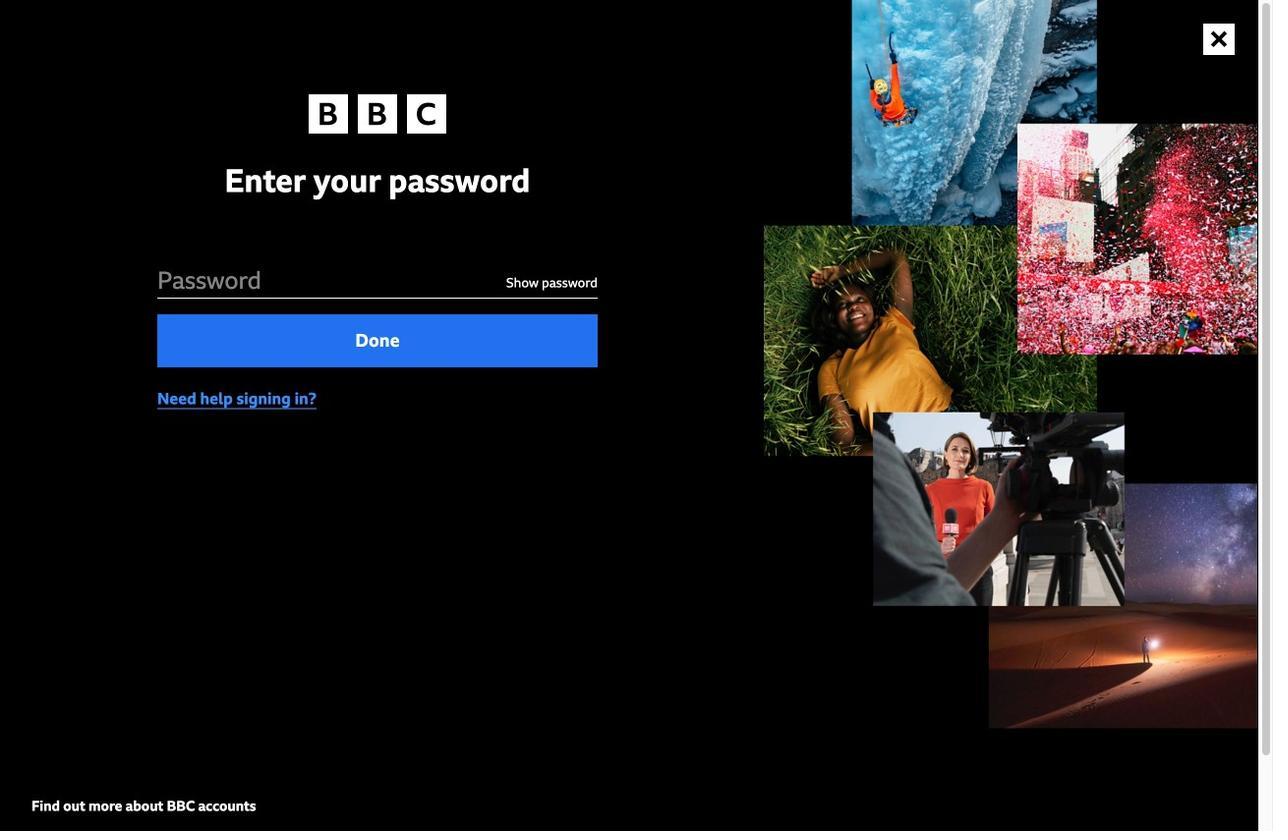 Task type: locate. For each thing, give the bounding box(es) containing it.
None password field
[[157, 246, 495, 298]]

go to the bbc homepage image
[[309, 94, 446, 134]]



